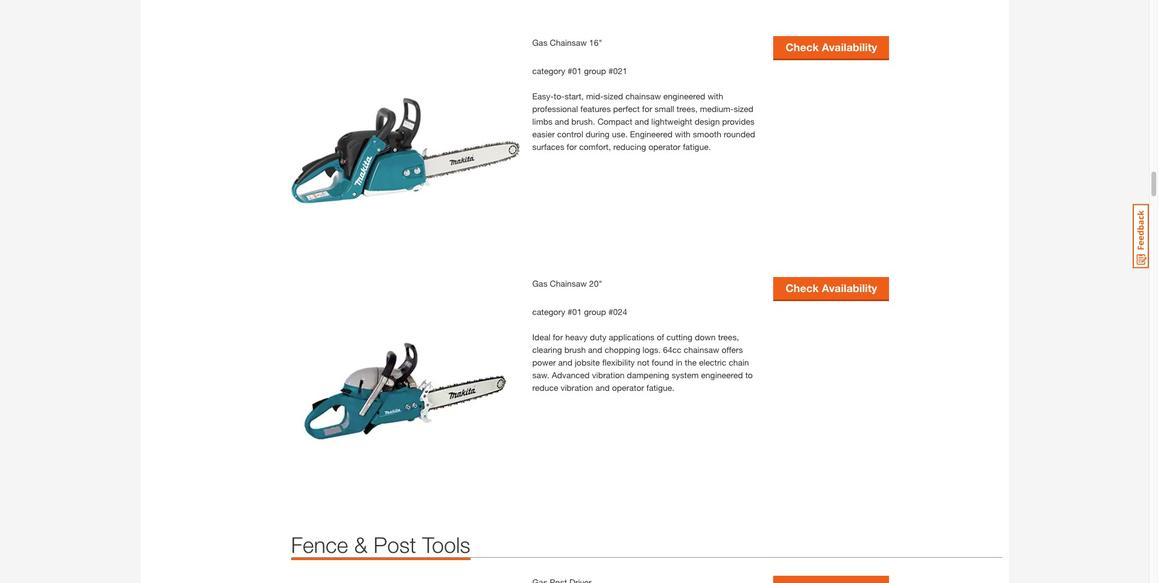 Task type: locate. For each thing, give the bounding box(es) containing it.
chainsaw
[[626, 91, 661, 101], [684, 345, 719, 355]]

operator down "dampening"
[[612, 383, 644, 393]]

vibration down 'advanced' on the bottom of the page
[[561, 383, 593, 393]]

0 horizontal spatial trees,
[[677, 104, 698, 114]]

#01 up start,
[[568, 66, 582, 76]]

2 gas from the top
[[532, 278, 547, 289]]

0 vertical spatial check
[[786, 40, 819, 54]]

chain
[[729, 357, 749, 368]]

gas
[[532, 37, 547, 47], [532, 278, 547, 289]]

easy-to-start, mid-sized chainsaw engineered with professional features perfect for small trees, medium-sized limbs and brush. compact and lightweight design provides easier control during use. engineered with smooth rounded surfaces for comfort, reducing operator fatigue.
[[532, 91, 755, 152]]

sized
[[603, 91, 623, 101], [734, 104, 753, 114]]

gas chainsaw 16" image
[[291, 36, 520, 265]]

0 vertical spatial availability
[[822, 40, 877, 54]]

small
[[655, 104, 674, 114]]

#01 up heavy
[[568, 307, 582, 317]]

limbs
[[532, 116, 552, 126]]

trees, up lightweight
[[677, 104, 698, 114]]

chopping
[[605, 345, 640, 355]]

vibration down flexibility
[[592, 370, 625, 380]]

group
[[584, 66, 606, 76], [584, 307, 606, 317]]

1 horizontal spatial trees,
[[718, 332, 739, 342]]

availability
[[822, 40, 877, 54], [822, 282, 877, 295]]

1 chainsaw from the top
[[550, 37, 587, 47]]

1 check from the top
[[786, 40, 819, 54]]

category up ideal at the bottom left
[[532, 307, 565, 317]]

trees,
[[677, 104, 698, 114], [718, 332, 739, 342]]

1 category from the top
[[532, 66, 565, 76]]

#01
[[568, 66, 582, 76], [568, 307, 582, 317]]

fatigue. down "dampening"
[[646, 383, 674, 393]]

0 vertical spatial fatigue.
[[683, 142, 711, 152]]

1 vertical spatial chainsaw
[[550, 278, 587, 289]]

2 horizontal spatial for
[[642, 104, 652, 114]]

for left "small"
[[642, 104, 652, 114]]

0 horizontal spatial with
[[675, 129, 691, 139]]

with down lightweight
[[675, 129, 691, 139]]

use.
[[612, 129, 628, 139]]

1 horizontal spatial with
[[708, 91, 723, 101]]

1 vertical spatial check availability
[[786, 282, 877, 295]]

0 vertical spatial chainsaw
[[626, 91, 661, 101]]

2 #01 from the top
[[568, 307, 582, 317]]

1 vertical spatial group
[[584, 307, 606, 317]]

0 horizontal spatial fatigue.
[[646, 383, 674, 393]]

provides
[[722, 116, 755, 126]]

post
[[374, 532, 416, 558]]

and
[[555, 116, 569, 126], [635, 116, 649, 126], [588, 345, 602, 355], [558, 357, 572, 368], [595, 383, 610, 393]]

chainsaw up perfect
[[626, 91, 661, 101]]

0 vertical spatial trees,
[[677, 104, 698, 114]]

category up easy-
[[532, 66, 565, 76]]

1 gas from the top
[[532, 37, 547, 47]]

trees, inside easy-to-start, mid-sized chainsaw engineered with professional features perfect for small trees, medium-sized limbs and brush. compact and lightweight design provides easier control during use. engineered with smooth rounded surfaces for comfort, reducing operator fatigue.
[[677, 104, 698, 114]]

category for category #01 group #024
[[532, 307, 565, 317]]

1 vertical spatial availability
[[822, 282, 877, 295]]

availability for first check availability link from the top
[[822, 40, 877, 54]]

check
[[786, 40, 819, 54], [786, 282, 819, 295]]

0 vertical spatial check availability
[[786, 40, 877, 54]]

1 availability from the top
[[822, 40, 877, 54]]

check availability link
[[774, 36, 889, 58], [774, 277, 889, 300]]

chainsaw left the 16"
[[550, 37, 587, 47]]

0 horizontal spatial sized
[[603, 91, 623, 101]]

gas up the category #01 group #021
[[532, 37, 547, 47]]

advanced
[[552, 370, 590, 380]]

0 vertical spatial engineered
[[663, 91, 705, 101]]

for inside ideal for heavy duty applications of cutting down trees, clearing brush and chopping logs. 64cc chainsaw offers power and jobsite flexibility not found in the electric chain saw. advanced vibration dampening system engineered to reduce vibration and operator fatigue.
[[553, 332, 563, 342]]

0 horizontal spatial chainsaw
[[626, 91, 661, 101]]

trees, up offers
[[718, 332, 739, 342]]

found
[[652, 357, 674, 368]]

gas chainsaw 16"
[[532, 37, 602, 47]]

0 vertical spatial #01
[[568, 66, 582, 76]]

trees, inside ideal for heavy duty applications of cutting down trees, clearing brush and chopping logs. 64cc chainsaw offers power and jobsite flexibility not found in the electric chain saw. advanced vibration dampening system engineered to reduce vibration and operator fatigue.
[[718, 332, 739, 342]]

0 vertical spatial category
[[532, 66, 565, 76]]

easy-
[[532, 91, 554, 101]]

1 vertical spatial chainsaw
[[684, 345, 719, 355]]

for down control
[[567, 142, 577, 152]]

1 vertical spatial check
[[786, 282, 819, 295]]

1 vertical spatial trees,
[[718, 332, 739, 342]]

1 vertical spatial operator
[[612, 383, 644, 393]]

2 check availability from the top
[[786, 282, 877, 295]]

medium-
[[700, 104, 734, 114]]

1 horizontal spatial sized
[[734, 104, 753, 114]]

1 check availability link from the top
[[774, 36, 889, 58]]

engineered up "small"
[[663, 91, 705, 101]]

in
[[676, 357, 682, 368]]

1 vertical spatial #01
[[568, 307, 582, 317]]

0 horizontal spatial for
[[553, 332, 563, 342]]

group left the #021
[[584, 66, 606, 76]]

chainsaw for 20"
[[550, 278, 587, 289]]

applications
[[609, 332, 654, 342]]

gas chainsaw 20"
[[532, 278, 602, 289]]

1 vertical spatial sized
[[734, 104, 753, 114]]

1 horizontal spatial fatigue.
[[683, 142, 711, 152]]

engineered
[[630, 129, 673, 139]]

0 vertical spatial vibration
[[592, 370, 625, 380]]

ideal
[[532, 332, 550, 342]]

fence
[[291, 532, 348, 558]]

1 #01 from the top
[[568, 66, 582, 76]]

0 vertical spatial group
[[584, 66, 606, 76]]

2 chainsaw from the top
[[550, 278, 587, 289]]

engineered down electric
[[701, 370, 743, 380]]

chainsaw inside ideal for heavy duty applications of cutting down trees, clearing brush and chopping logs. 64cc chainsaw offers power and jobsite flexibility not found in the electric chain saw. advanced vibration dampening system engineered to reduce vibration and operator fatigue.
[[684, 345, 719, 355]]

tools
[[422, 532, 470, 558]]

mid-
[[586, 91, 603, 101]]

2 availability from the top
[[822, 282, 877, 295]]

2 check from the top
[[786, 282, 819, 295]]

check availability
[[786, 40, 877, 54], [786, 282, 877, 295]]

group left "#024"
[[584, 307, 606, 317]]

ideal for heavy duty applications of cutting down trees, clearing brush and chopping logs. 64cc chainsaw offers power and jobsite flexibility not found in the electric chain saw. advanced vibration dampening system engineered to reduce vibration and operator fatigue.
[[532, 332, 753, 393]]

0 vertical spatial for
[[642, 104, 652, 114]]

and down jobsite
[[595, 383, 610, 393]]

1 check availability from the top
[[786, 40, 877, 54]]

fatigue.
[[683, 142, 711, 152], [646, 383, 674, 393]]

vibration
[[592, 370, 625, 380], [561, 383, 593, 393]]

brush
[[564, 345, 586, 355]]

comfort,
[[579, 142, 611, 152]]

1 horizontal spatial operator
[[648, 142, 681, 152]]

chainsaw
[[550, 37, 587, 47], [550, 278, 587, 289]]

during
[[586, 129, 610, 139]]

dampening
[[627, 370, 669, 380]]

0 vertical spatial operator
[[648, 142, 681, 152]]

0 vertical spatial check availability link
[[774, 36, 889, 58]]

1 vertical spatial gas
[[532, 278, 547, 289]]

and up engineered
[[635, 116, 649, 126]]

with up medium-
[[708, 91, 723, 101]]

operator down engineered
[[648, 142, 681, 152]]

rounded
[[724, 129, 755, 139]]

1 group from the top
[[584, 66, 606, 76]]

2 group from the top
[[584, 307, 606, 317]]

1 vertical spatial for
[[567, 142, 577, 152]]

0 horizontal spatial operator
[[612, 383, 644, 393]]

#024
[[608, 307, 627, 317]]

operator
[[648, 142, 681, 152], [612, 383, 644, 393]]

with
[[708, 91, 723, 101], [675, 129, 691, 139]]

1 vertical spatial fatigue.
[[646, 383, 674, 393]]

2 category from the top
[[532, 307, 565, 317]]

0 vertical spatial chainsaw
[[550, 37, 587, 47]]

for right ideal at the bottom left
[[553, 332, 563, 342]]

lightweight
[[651, 116, 692, 126]]

0 vertical spatial gas
[[532, 37, 547, 47]]

engineered
[[663, 91, 705, 101], [701, 370, 743, 380]]

1 vertical spatial engineered
[[701, 370, 743, 380]]

2 vertical spatial for
[[553, 332, 563, 342]]

category
[[532, 66, 565, 76], [532, 307, 565, 317]]

chainsaw down the down
[[684, 345, 719, 355]]

sized up provides
[[734, 104, 753, 114]]

for
[[642, 104, 652, 114], [567, 142, 577, 152], [553, 332, 563, 342]]

design
[[695, 116, 720, 126]]

1 vertical spatial check availability link
[[774, 277, 889, 300]]

sized up perfect
[[603, 91, 623, 101]]

gas up category #01 group #024
[[532, 278, 547, 289]]

gas chainsaw 20" image
[[291, 277, 520, 506]]

chainsaw left 20"
[[550, 278, 587, 289]]

chainsaw for 16"
[[550, 37, 587, 47]]

surfaces
[[532, 142, 564, 152]]

fatigue. down smooth
[[683, 142, 711, 152]]

check for 2nd check availability link
[[786, 282, 819, 295]]

jobsite
[[575, 357, 600, 368]]

and down professional
[[555, 116, 569, 126]]

feedback link image
[[1133, 204, 1149, 269]]

1 horizontal spatial chainsaw
[[684, 345, 719, 355]]

1 vertical spatial category
[[532, 307, 565, 317]]

gas for gas chainsaw 16"
[[532, 37, 547, 47]]



Task type: vqa. For each thing, say whether or not it's contained in the screenshot.
1st THE CHECK from the bottom
yes



Task type: describe. For each thing, give the bounding box(es) containing it.
operator inside ideal for heavy duty applications of cutting down trees, clearing brush and chopping logs. 64cc chainsaw offers power and jobsite flexibility not found in the electric chain saw. advanced vibration dampening system engineered to reduce vibration and operator fatigue.
[[612, 383, 644, 393]]

perfect
[[613, 104, 640, 114]]

gas for gas chainsaw 20"
[[532, 278, 547, 289]]

category #01 group #021
[[532, 66, 627, 76]]

gas chainsaw 20" link
[[532, 278, 602, 289]]

reducing
[[613, 142, 646, 152]]

reduce
[[532, 383, 558, 393]]

not
[[637, 357, 649, 368]]

flexibility
[[602, 357, 635, 368]]

start,
[[565, 91, 584, 101]]

64cc
[[663, 345, 682, 355]]

heavy
[[565, 332, 588, 342]]

gas chainsaw 16" link
[[532, 37, 602, 47]]

#021
[[608, 66, 627, 76]]

clearing
[[532, 345, 562, 355]]

fence & post tools
[[291, 532, 470, 558]]

of
[[657, 332, 664, 342]]

power
[[532, 357, 556, 368]]

0 vertical spatial with
[[708, 91, 723, 101]]

operator inside easy-to-start, mid-sized chainsaw engineered with professional features perfect for small trees, medium-sized limbs and brush. compact and lightweight design provides easier control during use. engineered with smooth rounded surfaces for comfort, reducing operator fatigue.
[[648, 142, 681, 152]]

engineered inside ideal for heavy duty applications of cutting down trees, clearing brush and chopping logs. 64cc chainsaw offers power and jobsite flexibility not found in the electric chain saw. advanced vibration dampening system engineered to reduce vibration and operator fatigue.
[[701, 370, 743, 380]]

features
[[580, 104, 611, 114]]

electric
[[699, 357, 726, 368]]

check for first check availability link from the top
[[786, 40, 819, 54]]

1 vertical spatial vibration
[[561, 383, 593, 393]]

logs.
[[643, 345, 661, 355]]

control
[[557, 129, 583, 139]]

chainsaw inside easy-to-start, mid-sized chainsaw engineered with professional features perfect for small trees, medium-sized limbs and brush. compact and lightweight design provides easier control during use. engineered with smooth rounded surfaces for comfort, reducing operator fatigue.
[[626, 91, 661, 101]]

16"
[[589, 37, 602, 47]]

professional
[[532, 104, 578, 114]]

easier
[[532, 129, 555, 139]]

#01 for heavy
[[568, 307, 582, 317]]

#01 for start,
[[568, 66, 582, 76]]

to
[[745, 370, 753, 380]]

&
[[354, 532, 367, 558]]

category #01 group #024
[[532, 307, 627, 317]]

smooth
[[693, 129, 721, 139]]

1 horizontal spatial for
[[567, 142, 577, 152]]

group for #024
[[584, 307, 606, 317]]

group for #021
[[584, 66, 606, 76]]

and up 'advanced' on the bottom of the page
[[558, 357, 572, 368]]

the
[[685, 357, 697, 368]]

availability for 2nd check availability link
[[822, 282, 877, 295]]

system
[[672, 370, 699, 380]]

duty
[[590, 332, 606, 342]]

brush.
[[571, 116, 595, 126]]

cutting
[[666, 332, 692, 342]]

offers
[[722, 345, 743, 355]]

to-
[[554, 91, 565, 101]]

fatigue. inside easy-to-start, mid-sized chainsaw engineered with professional features perfect for small trees, medium-sized limbs and brush. compact and lightweight design provides easier control during use. engineered with smooth rounded surfaces for comfort, reducing operator fatigue.
[[683, 142, 711, 152]]

engineered inside easy-to-start, mid-sized chainsaw engineered with professional features perfect for small trees, medium-sized limbs and brush. compact and lightweight design provides easier control during use. engineered with smooth rounded surfaces for comfort, reducing operator fatigue.
[[663, 91, 705, 101]]

and down "duty"
[[588, 345, 602, 355]]

fatigue. inside ideal for heavy duty applications of cutting down trees, clearing brush and chopping logs. 64cc chainsaw offers power and jobsite flexibility not found in the electric chain saw. advanced vibration dampening system engineered to reduce vibration and operator fatigue.
[[646, 383, 674, 393]]

2 check availability link from the top
[[774, 277, 889, 300]]

20"
[[589, 278, 602, 289]]

0 vertical spatial sized
[[603, 91, 623, 101]]

compact
[[598, 116, 632, 126]]

saw.
[[532, 370, 549, 380]]

category for category #01 group #021
[[532, 66, 565, 76]]

down
[[695, 332, 716, 342]]

1 vertical spatial with
[[675, 129, 691, 139]]



